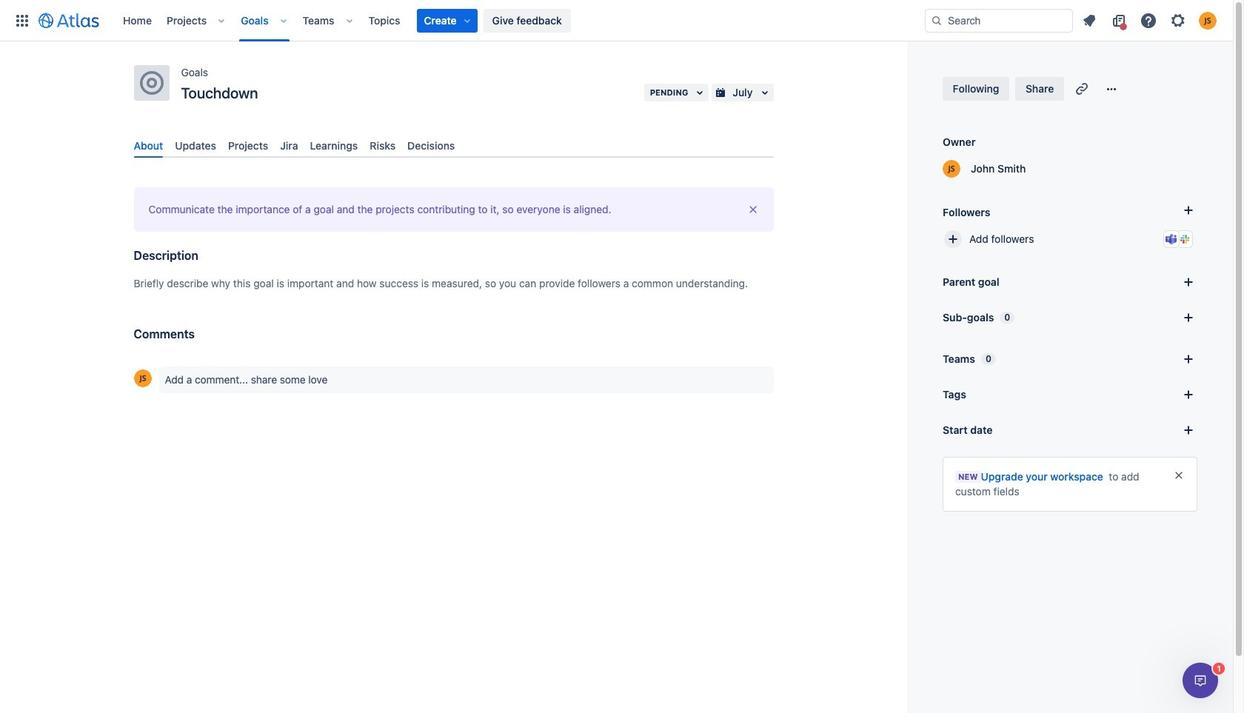 Task type: vqa. For each thing, say whether or not it's contained in the screenshot.
rightmost list
no



Task type: describe. For each thing, give the bounding box(es) containing it.
add follower image
[[945, 230, 962, 248]]

1 horizontal spatial close banner image
[[1174, 470, 1186, 482]]

0 horizontal spatial close banner image
[[747, 204, 759, 216]]

search image
[[931, 14, 943, 26]]

account image
[[1200, 11, 1217, 29]]

settings image
[[1170, 11, 1188, 29]]

Search field
[[925, 9, 1074, 32]]

top element
[[9, 0, 925, 41]]

add tag image
[[1180, 386, 1198, 404]]

more icon image
[[1103, 80, 1121, 98]]

switch to... image
[[13, 11, 31, 29]]

goal icon image
[[140, 71, 163, 95]]

add a follower image
[[1180, 202, 1198, 219]]



Task type: locate. For each thing, give the bounding box(es) containing it.
banner
[[0, 0, 1234, 41]]

msteams logo showing  channels are connected to this goal image
[[1166, 233, 1178, 245]]

set start date image
[[1180, 422, 1198, 439]]

add team image
[[1180, 350, 1198, 368]]

0 vertical spatial close banner image
[[747, 204, 759, 216]]

dialog
[[1183, 663, 1219, 699]]

notifications image
[[1081, 11, 1099, 29]]

slack logo showing nan channels are connected to this goal image
[[1180, 233, 1191, 245]]

None search field
[[925, 9, 1074, 32]]

help image
[[1140, 11, 1158, 29]]

1 vertical spatial close banner image
[[1174, 470, 1186, 482]]

tab list
[[128, 133, 780, 158]]

close banner image
[[747, 204, 759, 216], [1174, 470, 1186, 482]]



